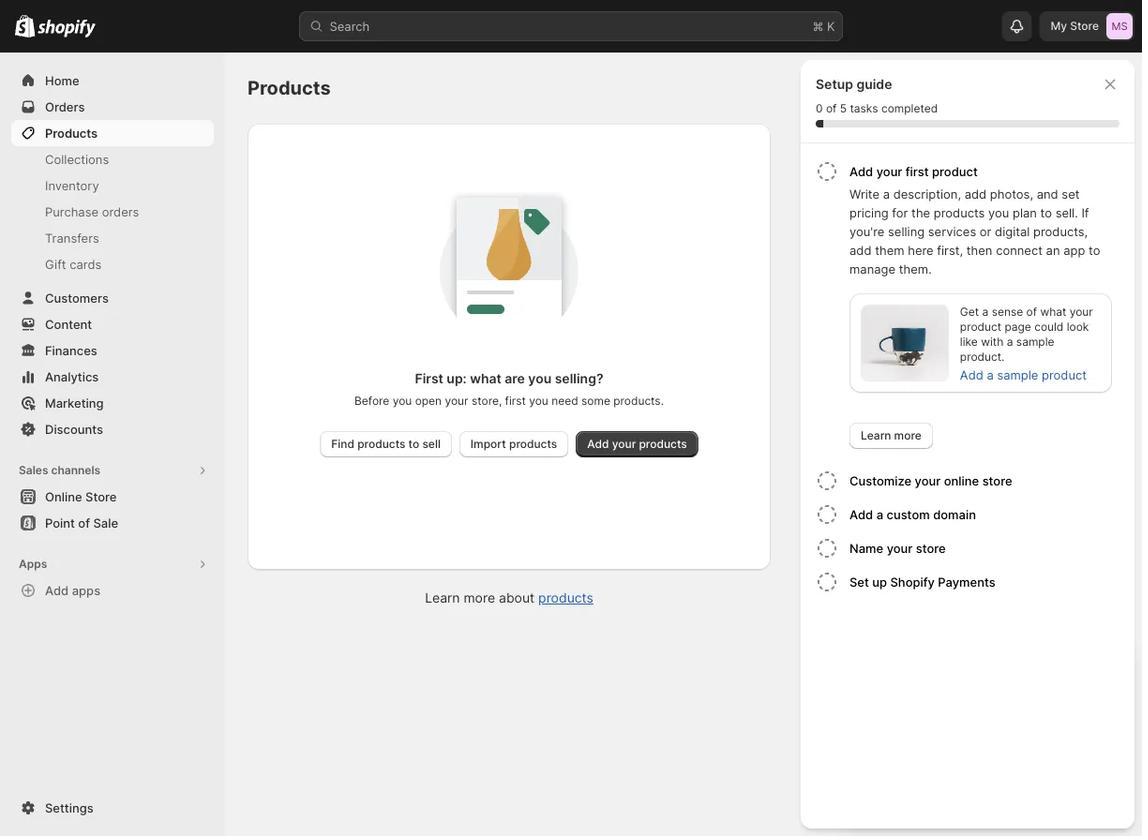 Task type: describe. For each thing, give the bounding box(es) containing it.
home link
[[11, 68, 214, 94]]

⌘ k
[[812, 19, 835, 33]]

settings
[[45, 801, 93, 815]]

you left need
[[529, 394, 548, 408]]

0 horizontal spatial first
[[505, 394, 526, 408]]

custom
[[887, 507, 930, 522]]

open
[[415, 394, 442, 408]]

sell.
[[1055, 205, 1078, 220]]

add a custom domain button
[[849, 498, 1127, 532]]

mark customize your online store as done image
[[816, 470, 838, 492]]

point of sale
[[45, 516, 118, 530]]

them.
[[899, 262, 932, 276]]

of for 5
[[826, 102, 837, 115]]

a down page
[[1007, 335, 1013, 349]]

analytics link
[[11, 364, 214, 390]]

finances link
[[11, 338, 214, 364]]

products inside find products to sell link
[[357, 437, 405, 451]]

mark add a custom domain as done image
[[816, 503, 838, 526]]

more for learn more about products
[[464, 590, 495, 606]]

of for sale
[[78, 516, 90, 530]]

discounts link
[[11, 416, 214, 443]]

2 horizontal spatial to
[[1089, 243, 1100, 257]]

0 of 5 tasks completed
[[816, 102, 938, 115]]

0 vertical spatial to
[[1040, 205, 1052, 220]]

0
[[816, 102, 823, 115]]

customize your online store button
[[849, 464, 1127, 498]]

find
[[331, 437, 354, 451]]

orders link
[[11, 94, 214, 120]]

mark set up shopify payments as done image
[[816, 571, 838, 594]]

collections
[[45, 152, 109, 166]]

apps button
[[11, 551, 214, 578]]

a for add a custom domain
[[876, 507, 883, 522]]

apps
[[72, 583, 100, 598]]

products link
[[538, 590, 593, 606]]

services
[[928, 224, 976, 239]]

app
[[1063, 243, 1085, 257]]

cards
[[70, 257, 102, 271]]

purchase orders link
[[11, 199, 214, 225]]

guide
[[856, 76, 892, 92]]

look
[[1067, 320, 1089, 334]]

first up: what are you selling?
[[415, 371, 603, 387]]

online
[[944, 473, 979, 488]]

online store link
[[11, 484, 214, 510]]

first inside 'button'
[[906, 164, 929, 179]]

add your first product
[[849, 164, 978, 179]]

are
[[505, 371, 525, 387]]

customize
[[849, 473, 912, 488]]

set up shopify payments
[[849, 575, 995, 589]]

add a sample product button
[[949, 362, 1098, 388]]

your for add your first product
[[876, 164, 902, 179]]

⌘
[[812, 19, 824, 33]]

store for online store
[[85, 489, 117, 504]]

up:
[[447, 371, 467, 387]]

set
[[1062, 187, 1080, 201]]

1 vertical spatial product
[[960, 320, 1001, 334]]

my
[[1051, 19, 1067, 33]]

you right are
[[528, 371, 552, 387]]

settings link
[[11, 795, 214, 821]]

add inside add apps button
[[45, 583, 69, 598]]

search
[[330, 19, 370, 33]]

setup
[[816, 76, 853, 92]]

up
[[872, 575, 887, 589]]

marketing link
[[11, 390, 214, 416]]

could
[[1034, 320, 1064, 334]]

name your store button
[[849, 532, 1127, 565]]

some
[[581, 394, 610, 408]]

point of sale button
[[0, 510, 225, 536]]

shopify
[[890, 575, 935, 589]]

my store image
[[1106, 13, 1133, 39]]

0 horizontal spatial shopify image
[[15, 15, 35, 37]]

products inside "import products" button
[[509, 437, 557, 451]]

gift cards
[[45, 257, 102, 271]]

online store button
[[0, 484, 225, 510]]

1 horizontal spatial shopify image
[[38, 19, 96, 38]]

add for custom
[[849, 507, 873, 522]]

of inside get a sense of what your product page could look like with a sample product. add a sample product
[[1026, 305, 1037, 319]]

here
[[908, 243, 934, 257]]

setup guide dialog
[[801, 60, 1135, 829]]

products.
[[613, 394, 664, 408]]

the
[[911, 205, 930, 220]]

selling?
[[555, 371, 603, 387]]

set up shopify payments button
[[849, 565, 1127, 599]]

product.
[[960, 350, 1005, 364]]

sales channels button
[[11, 458, 214, 484]]

tasks
[[850, 102, 878, 115]]

import products
[[471, 437, 557, 451]]

inventory link
[[11, 173, 214, 199]]

a for get a sense of what your product page could look like with a sample product. add a sample product
[[982, 305, 988, 319]]

content
[[45, 317, 92, 331]]

them
[[875, 243, 904, 257]]

orders
[[102, 204, 139, 219]]

photos,
[[990, 187, 1033, 201]]

1 vertical spatial store
[[916, 541, 946, 556]]

products inside add your products link
[[639, 437, 687, 451]]



Task type: vqa. For each thing, say whether or not it's contained in the screenshot.
of within the button
yes



Task type: locate. For each thing, give the bounding box(es) containing it.
0 vertical spatial add
[[964, 187, 987, 201]]

selling
[[888, 224, 925, 239]]

add down product.
[[960, 368, 983, 382]]

0 vertical spatial first
[[906, 164, 929, 179]]

sample down could
[[1016, 335, 1054, 349]]

learn up customize
[[861, 429, 891, 443]]

1 horizontal spatial more
[[894, 429, 922, 443]]

2 vertical spatial product
[[1042, 368, 1087, 382]]

get
[[960, 305, 979, 319]]

5
[[840, 102, 847, 115]]

0 horizontal spatial of
[[78, 516, 90, 530]]

sales channels
[[19, 464, 100, 477]]

a left custom
[[876, 507, 883, 522]]

0 vertical spatial what
[[1040, 305, 1066, 319]]

0 vertical spatial sample
[[1016, 335, 1054, 349]]

1 vertical spatial learn
[[425, 590, 460, 606]]

add apps button
[[11, 578, 214, 604]]

write
[[849, 187, 880, 201]]

first,
[[937, 243, 963, 257]]

about
[[499, 590, 535, 606]]

add down some
[[587, 437, 609, 451]]

1 horizontal spatial first
[[906, 164, 929, 179]]

domain
[[933, 507, 976, 522]]

learn
[[861, 429, 891, 443], [425, 590, 460, 606]]

add your products
[[587, 437, 687, 451]]

product
[[932, 164, 978, 179], [960, 320, 1001, 334], [1042, 368, 1087, 382]]

discounts
[[45, 422, 103, 436]]

more inside add your first product "element"
[[894, 429, 922, 443]]

0 vertical spatial more
[[894, 429, 922, 443]]

a inside button
[[876, 507, 883, 522]]

1 vertical spatial to
[[1089, 243, 1100, 257]]

mark name your store as done image
[[816, 537, 838, 560]]

you inside write a description, add photos, and set pricing for the products you plan to sell. if you're selling services or digital products, add them here first, then connect an app to manage them.
[[988, 205, 1009, 220]]

0 horizontal spatial more
[[464, 590, 495, 606]]

a for write a description, add photos, and set pricing for the products you plan to sell. if you're selling services or digital products, add them here first, then connect an app to manage them.
[[883, 187, 890, 201]]

channels
[[51, 464, 100, 477]]

0 vertical spatial products
[[248, 76, 331, 99]]

add up 'name'
[[849, 507, 873, 522]]

mark add your first product as done image
[[816, 160, 838, 183]]

sales
[[19, 464, 48, 477]]

analytics
[[45, 369, 99, 384]]

your right 'name'
[[887, 541, 913, 556]]

sample
[[1016, 335, 1054, 349], [997, 368, 1038, 382]]

product down look
[[1042, 368, 1087, 382]]

my store
[[1051, 19, 1099, 33]]

more up customize your online store
[[894, 429, 922, 443]]

0 horizontal spatial store
[[916, 541, 946, 556]]

what
[[1040, 305, 1066, 319], [470, 371, 501, 387]]

add inside add your first product 'button'
[[849, 164, 873, 179]]

what inside get a sense of what your product page could look like with a sample product. add a sample product
[[1040, 305, 1066, 319]]

what up could
[[1040, 305, 1066, 319]]

find products to sell
[[331, 437, 441, 451]]

online store
[[45, 489, 117, 504]]

get a sense of what your product page could look like with a sample product. add a sample product
[[960, 305, 1093, 382]]

1 vertical spatial what
[[470, 371, 501, 387]]

learn inside add your first product "element"
[[861, 429, 891, 443]]

0 vertical spatial store
[[1070, 19, 1099, 33]]

transfers link
[[11, 225, 214, 251]]

content link
[[11, 311, 214, 338]]

add down add your first product 'button'
[[964, 187, 987, 201]]

of left sale
[[78, 516, 90, 530]]

sale
[[93, 516, 118, 530]]

home
[[45, 73, 79, 88]]

you down photos,
[[988, 205, 1009, 220]]

0 horizontal spatial learn
[[425, 590, 460, 606]]

store,
[[472, 394, 502, 408]]

product inside 'button'
[[932, 164, 978, 179]]

store right my on the right
[[1070, 19, 1099, 33]]

products up collections
[[45, 126, 98, 140]]

product up description,
[[932, 164, 978, 179]]

purchase orders
[[45, 204, 139, 219]]

product down get
[[960, 320, 1001, 334]]

add inside 'add a custom domain' button
[[849, 507, 873, 522]]

sell
[[422, 437, 441, 451]]

find products to sell link
[[320, 431, 452, 458]]

products right find
[[357, 437, 405, 451]]

more left about
[[464, 590, 495, 606]]

an
[[1046, 243, 1060, 257]]

more for learn more
[[894, 429, 922, 443]]

2 horizontal spatial of
[[1026, 305, 1037, 319]]

of inside button
[[78, 516, 90, 530]]

your left online
[[915, 473, 941, 488]]

name
[[849, 541, 883, 556]]

store up set up shopify payments
[[916, 541, 946, 556]]

learn for learn more about products
[[425, 590, 460, 606]]

customers
[[45, 291, 109, 305]]

1 horizontal spatial add
[[964, 187, 987, 201]]

add down you're
[[849, 243, 871, 257]]

products right about
[[538, 590, 593, 606]]

k
[[827, 19, 835, 33]]

for
[[892, 205, 908, 220]]

marketing
[[45, 396, 104, 410]]

your down up:
[[445, 394, 468, 408]]

to inside find products to sell link
[[408, 437, 419, 451]]

add for products
[[587, 437, 609, 451]]

your for name your store
[[887, 541, 913, 556]]

to down and
[[1040, 205, 1052, 220]]

plan
[[1013, 205, 1037, 220]]

products down search
[[248, 76, 331, 99]]

customers link
[[11, 285, 214, 311]]

import products button
[[459, 431, 568, 458]]

setup guide
[[816, 76, 892, 92]]

0 horizontal spatial add
[[849, 243, 871, 257]]

point
[[45, 516, 75, 530]]

set
[[849, 575, 869, 589]]

your inside 'button'
[[876, 164, 902, 179]]

to left sell
[[408, 437, 419, 451]]

of up page
[[1026, 305, 1037, 319]]

0 vertical spatial learn
[[861, 429, 891, 443]]

pricing
[[849, 205, 889, 220]]

1 vertical spatial products
[[45, 126, 98, 140]]

sample down product.
[[997, 368, 1038, 382]]

you left open
[[393, 394, 412, 408]]

what up store,
[[470, 371, 501, 387]]

store inside button
[[85, 489, 117, 504]]

1 horizontal spatial learn
[[861, 429, 891, 443]]

add your products link
[[576, 431, 698, 458]]

0 horizontal spatial products
[[45, 126, 98, 140]]

need
[[552, 394, 578, 408]]

1 vertical spatial sample
[[997, 368, 1038, 382]]

you're
[[849, 224, 885, 239]]

1 horizontal spatial what
[[1040, 305, 1066, 319]]

0 vertical spatial store
[[982, 473, 1012, 488]]

a inside write a description, add photos, and set pricing for the products you plan to sell. if you're selling services or digital products, add them here first, then connect an app to manage them.
[[883, 187, 890, 201]]

0 vertical spatial product
[[932, 164, 978, 179]]

learn for learn more
[[861, 429, 891, 443]]

add for first
[[849, 164, 873, 179]]

your for add your products
[[612, 437, 636, 451]]

if
[[1081, 205, 1089, 220]]

a down product.
[[987, 368, 994, 382]]

a right get
[[982, 305, 988, 319]]

products down products.
[[639, 437, 687, 451]]

to right app
[[1089, 243, 1100, 257]]

like
[[960, 335, 978, 349]]

store for my store
[[1070, 19, 1099, 33]]

add up write
[[849, 164, 873, 179]]

products right the "import"
[[509, 437, 557, 451]]

1 horizontal spatial products
[[248, 76, 331, 99]]

your up write
[[876, 164, 902, 179]]

1 horizontal spatial to
[[1040, 205, 1052, 220]]

your up look
[[1070, 305, 1093, 319]]

name your store
[[849, 541, 946, 556]]

you
[[988, 205, 1009, 220], [528, 371, 552, 387], [393, 394, 412, 408], [529, 394, 548, 408]]

your down products.
[[612, 437, 636, 451]]

description,
[[893, 187, 961, 201]]

store up 'add a custom domain' button
[[982, 473, 1012, 488]]

2 vertical spatial of
[[78, 516, 90, 530]]

before
[[354, 394, 389, 408]]

add inside add your products link
[[587, 437, 609, 451]]

1 horizontal spatial of
[[826, 102, 837, 115]]

0 vertical spatial of
[[826, 102, 837, 115]]

finances
[[45, 343, 97, 358]]

a right write
[[883, 187, 890, 201]]

add your first product element
[[812, 185, 1127, 449]]

first up description,
[[906, 164, 929, 179]]

manage
[[849, 262, 895, 276]]

1 vertical spatial more
[[464, 590, 495, 606]]

add inside get a sense of what your product page could look like with a sample product. add a sample product
[[960, 368, 983, 382]]

products
[[248, 76, 331, 99], [45, 126, 98, 140]]

products up "services"
[[934, 205, 985, 220]]

2 vertical spatial to
[[408, 437, 419, 451]]

learn left about
[[425, 590, 460, 606]]

1 vertical spatial first
[[505, 394, 526, 408]]

1 horizontal spatial store
[[982, 473, 1012, 488]]

store
[[1070, 19, 1099, 33], [85, 489, 117, 504]]

before you open your store, first you need some products.
[[354, 394, 664, 408]]

1 vertical spatial of
[[1026, 305, 1037, 319]]

products link
[[11, 120, 214, 146]]

first
[[415, 371, 443, 387]]

your inside get a sense of what your product page could look like with a sample product. add a sample product
[[1070, 305, 1093, 319]]

page
[[1005, 320, 1031, 334]]

first
[[906, 164, 929, 179], [505, 394, 526, 408]]

or
[[980, 224, 991, 239]]

of left 5
[[826, 102, 837, 115]]

add a custom domain
[[849, 507, 976, 522]]

add
[[849, 164, 873, 179], [960, 368, 983, 382], [587, 437, 609, 451], [849, 507, 873, 522], [45, 583, 69, 598]]

apps
[[19, 557, 47, 571]]

learn more
[[861, 429, 922, 443]]

first down are
[[505, 394, 526, 408]]

0 horizontal spatial to
[[408, 437, 419, 451]]

products inside write a description, add photos, and set pricing for the products you plan to sell. if you're selling services or digital products, add them here first, then connect an app to manage them.
[[934, 205, 985, 220]]

0 horizontal spatial store
[[85, 489, 117, 504]]

with
[[981, 335, 1004, 349]]

store up sale
[[85, 489, 117, 504]]

1 vertical spatial add
[[849, 243, 871, 257]]

1 vertical spatial store
[[85, 489, 117, 504]]

1 horizontal spatial store
[[1070, 19, 1099, 33]]

of
[[826, 102, 837, 115], [1026, 305, 1037, 319], [78, 516, 90, 530]]

purchase
[[45, 204, 99, 219]]

shopify image
[[15, 15, 35, 37], [38, 19, 96, 38]]

your for customize your online store
[[915, 473, 941, 488]]

gift
[[45, 257, 66, 271]]

add left apps
[[45, 583, 69, 598]]

products inside products link
[[45, 126, 98, 140]]

0 horizontal spatial what
[[470, 371, 501, 387]]

sense
[[992, 305, 1023, 319]]



